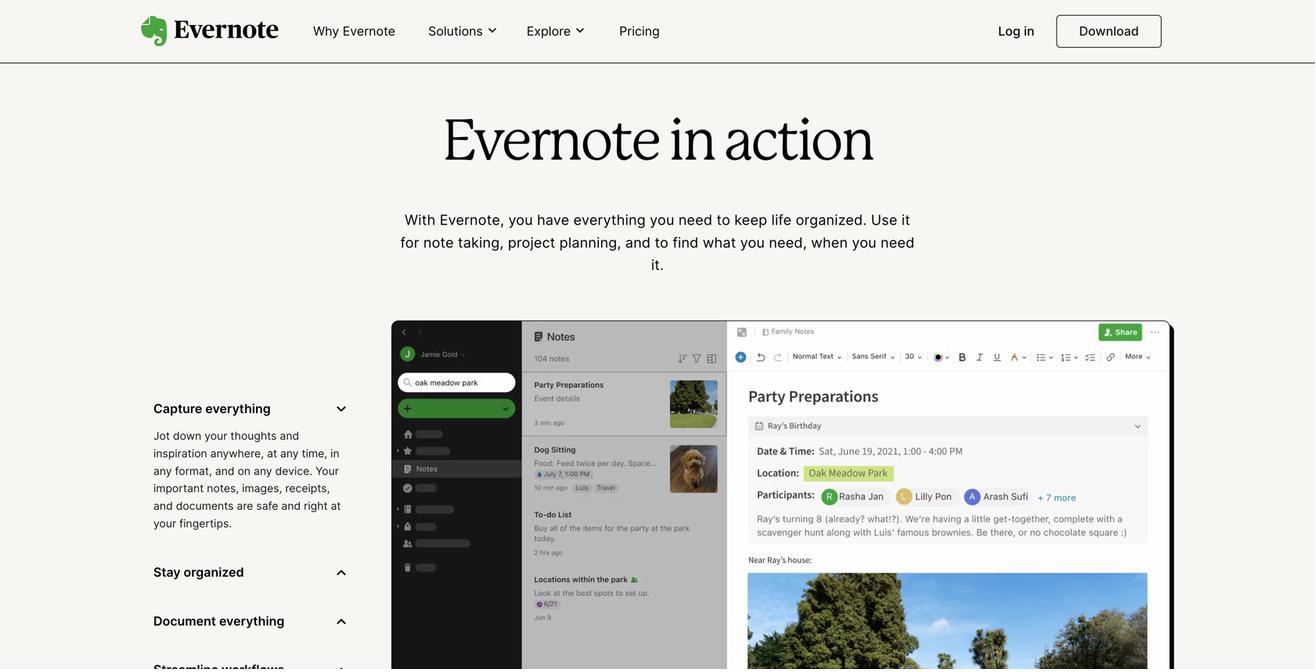 Task type: describe. For each thing, give the bounding box(es) containing it.
0 vertical spatial to
[[717, 212, 731, 229]]

right note now image
[[392, 321, 1175, 670]]

capture everything
[[153, 401, 271, 417]]

solutions button
[[424, 23, 503, 40]]

use
[[871, 212, 898, 229]]

0 horizontal spatial any
[[153, 465, 172, 478]]

fingertips.
[[179, 517, 232, 531]]

1 horizontal spatial evernote
[[442, 117, 659, 171]]

you up project
[[509, 212, 533, 229]]

download link
[[1057, 15, 1162, 48]]

evernote,
[[440, 212, 504, 229]]

notes,
[[207, 482, 239, 495]]

you up find
[[650, 212, 675, 229]]

2 horizontal spatial any
[[280, 447, 299, 460]]

and inside with evernote, you have everything you need to keep life organized. use it for note taking, project planning, and to find what you need, when you need it.
[[626, 234, 651, 251]]

in for evernote
[[669, 117, 715, 171]]

log
[[999, 23, 1021, 39]]

you down keep
[[741, 234, 765, 251]]

jot
[[153, 429, 170, 443]]

for
[[401, 234, 419, 251]]

documents
[[176, 500, 234, 513]]

0 vertical spatial at
[[267, 447, 277, 460]]

format,
[[175, 465, 212, 478]]

everything for document everything
[[219, 614, 285, 629]]

1 vertical spatial your
[[153, 517, 176, 531]]

1 vertical spatial at
[[331, 500, 341, 513]]

log in link
[[989, 17, 1044, 47]]

need,
[[769, 234, 807, 251]]

device.
[[275, 465, 313, 478]]

0 vertical spatial evernote
[[343, 23, 396, 39]]

inspiration
[[153, 447, 207, 460]]

images,
[[242, 482, 282, 495]]

evernote in action
[[442, 117, 873, 171]]

find
[[673, 234, 699, 251]]

anywhere,
[[210, 447, 264, 460]]

evernote logo image
[[141, 16, 279, 47]]

it
[[902, 212, 911, 229]]

your
[[316, 465, 339, 478]]

have
[[537, 212, 570, 229]]

on
[[238, 465, 251, 478]]

why evernote
[[313, 23, 396, 39]]

thoughts
[[231, 429, 277, 443]]

and right safe
[[281, 500, 301, 513]]

planning,
[[560, 234, 622, 251]]

0 horizontal spatial need
[[679, 212, 713, 229]]

explore button
[[522, 23, 591, 40]]



Task type: locate. For each thing, give the bounding box(es) containing it.
in inside jot down your thoughts and inspiration anywhere, at any time, in any format, and on any device. your important notes, images, receipts, and documents are safe and right at your fingertips.
[[331, 447, 340, 460]]

you down the use
[[852, 234, 877, 251]]

right
[[304, 500, 328, 513]]

safe
[[256, 500, 278, 513]]

with
[[405, 212, 436, 229]]

1 vertical spatial everything
[[205, 401, 271, 417]]

life
[[772, 212, 792, 229]]

why
[[313, 23, 339, 39]]

1 horizontal spatial any
[[254, 465, 272, 478]]

document everything
[[153, 614, 285, 629]]

and left find
[[626, 234, 651, 251]]

taking,
[[458, 234, 504, 251]]

need
[[679, 212, 713, 229], [881, 234, 915, 251]]

1 vertical spatial in
[[669, 117, 715, 171]]

important
[[153, 482, 204, 495]]

with evernote, you have everything you need to keep life organized. use it for note taking, project planning, and to find what you need, when you need it.
[[401, 212, 915, 274]]

organized
[[184, 565, 244, 580]]

at right right
[[331, 500, 341, 513]]

0 vertical spatial everything
[[574, 212, 646, 229]]

evernote right why
[[343, 23, 396, 39]]

when
[[811, 234, 848, 251]]

0 vertical spatial your
[[205, 429, 227, 443]]

in
[[1024, 23, 1035, 39], [669, 117, 715, 171], [331, 447, 340, 460]]

any up device.
[[280, 447, 299, 460]]

at
[[267, 447, 277, 460], [331, 500, 341, 513]]

any up important
[[153, 465, 172, 478]]

pricing
[[620, 23, 660, 39]]

everything for capture everything
[[205, 401, 271, 417]]

to up what
[[717, 212, 731, 229]]

and down important
[[153, 500, 173, 513]]

and up the notes,
[[215, 465, 235, 478]]

your
[[205, 429, 227, 443], [153, 517, 176, 531]]

any
[[280, 447, 299, 460], [153, 465, 172, 478], [254, 465, 272, 478]]

everything inside with evernote, you have everything you need to keep life organized. use it for note taking, project planning, and to find what you need, when you need it.
[[574, 212, 646, 229]]

0 horizontal spatial evernote
[[343, 23, 396, 39]]

stay organized
[[153, 565, 244, 580]]

1 vertical spatial need
[[881, 234, 915, 251]]

need down it
[[881, 234, 915, 251]]

at down 'thoughts'
[[267, 447, 277, 460]]

what
[[703, 234, 736, 251]]

it.
[[651, 257, 664, 274]]

1 vertical spatial evernote
[[442, 117, 659, 171]]

2 vertical spatial everything
[[219, 614, 285, 629]]

1 vertical spatial to
[[655, 234, 669, 251]]

time,
[[302, 447, 327, 460]]

and
[[626, 234, 651, 251], [280, 429, 299, 443], [215, 465, 235, 478], [153, 500, 173, 513], [281, 500, 301, 513]]

everything down the organized
[[219, 614, 285, 629]]

0 horizontal spatial in
[[331, 447, 340, 460]]

you
[[509, 212, 533, 229], [650, 212, 675, 229], [741, 234, 765, 251], [852, 234, 877, 251]]

note
[[424, 234, 454, 251]]

to
[[717, 212, 731, 229], [655, 234, 669, 251]]

0 horizontal spatial your
[[153, 517, 176, 531]]

receipts,
[[285, 482, 330, 495]]

evernote
[[343, 23, 396, 39], [442, 117, 659, 171]]

2 vertical spatial in
[[331, 447, 340, 460]]

keep
[[735, 212, 768, 229]]

action
[[725, 117, 873, 171]]

1 horizontal spatial in
[[669, 117, 715, 171]]

2 horizontal spatial in
[[1024, 23, 1035, 39]]

stay
[[153, 565, 181, 580]]

organized.
[[796, 212, 867, 229]]

explore
[[527, 23, 571, 39]]

0 vertical spatial need
[[679, 212, 713, 229]]

log in
[[999, 23, 1035, 39]]

0 horizontal spatial to
[[655, 234, 669, 251]]

are
[[237, 500, 253, 513]]

and up device.
[[280, 429, 299, 443]]

in for log
[[1024, 23, 1035, 39]]

1 horizontal spatial your
[[205, 429, 227, 443]]

solutions
[[428, 23, 483, 39]]

everything
[[574, 212, 646, 229], [205, 401, 271, 417], [219, 614, 285, 629]]

your down capture everything
[[205, 429, 227, 443]]

evernote up have
[[442, 117, 659, 171]]

why evernote link
[[304, 17, 405, 47]]

jot down your thoughts and inspiration anywhere, at any time, in any format, and on any device. your important notes, images, receipts, and documents are safe and right at your fingertips.
[[153, 429, 341, 531]]

1 horizontal spatial at
[[331, 500, 341, 513]]

0 vertical spatial in
[[1024, 23, 1035, 39]]

0 horizontal spatial at
[[267, 447, 277, 460]]

capture
[[153, 401, 202, 417]]

need up find
[[679, 212, 713, 229]]

1 horizontal spatial to
[[717, 212, 731, 229]]

everything up 'thoughts'
[[205, 401, 271, 417]]

download
[[1080, 23, 1139, 39]]

document
[[153, 614, 216, 629]]

any up images,
[[254, 465, 272, 478]]

pricing link
[[610, 17, 669, 47]]

to up it.
[[655, 234, 669, 251]]

everything up the planning,
[[574, 212, 646, 229]]

down
[[173, 429, 202, 443]]

1 horizontal spatial need
[[881, 234, 915, 251]]

your down important
[[153, 517, 176, 531]]

project
[[508, 234, 556, 251]]



Task type: vqa. For each thing, say whether or not it's contained in the screenshot.
IN related to Evernote
yes



